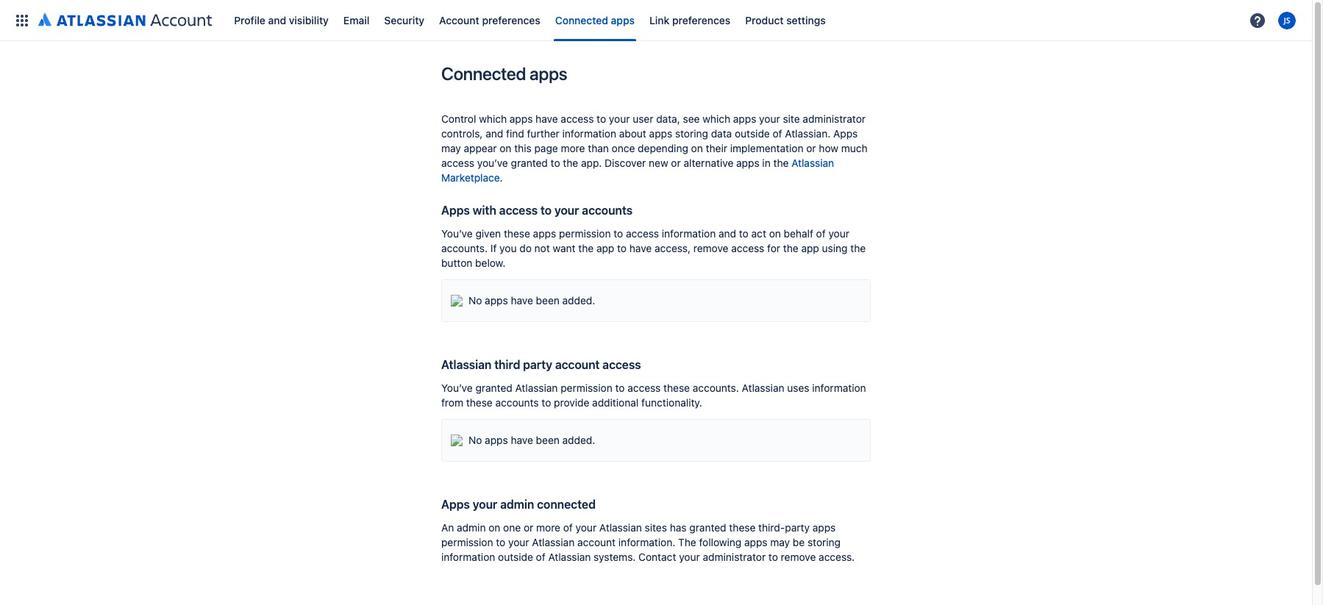 Task type: vqa. For each thing, say whether or not it's contained in the screenshot.
following
yes



Task type: describe. For each thing, give the bounding box(es) containing it.
the down the behalf
[[783, 242, 799, 255]]

profile and visibility link
[[230, 8, 333, 32]]

control which apps have access to your user data, see which apps your site administrator controls, and find further information about apps storing data outside of atlassian. apps may appear on this page more than once depending on their implementation or how much access you've granted to the app. discover new or alternative apps in the
[[441, 113, 868, 169]]

information inside the an admin on one or more of your atlassian sites has granted these third-party apps permission to your atlassian account information. the following apps may be storing information outside of atlassian systems. contact your administrator to remove access.
[[441, 551, 495, 564]]

granted inside control which apps have access to your user data, see which apps your site administrator controls, and find further information about apps storing data outside of atlassian. apps may appear on this page more than once depending on their implementation or how much access you've granted to the app. discover new or alternative apps in the
[[511, 157, 548, 169]]

this
[[514, 142, 532, 154]]

accounts inside you've granted atlassian permission to access these accounts. atlassian uses information from these accounts to provide additional functionality.
[[495, 397, 539, 409]]

see
[[683, 113, 700, 125]]

given
[[476, 227, 501, 240]]

profile
[[234, 14, 265, 26]]

atlassian.
[[785, 127, 831, 140]]

no for atlassian
[[469, 434, 482, 447]]

access.
[[819, 551, 855, 564]]

third-
[[759, 522, 785, 534]]

1 horizontal spatial or
[[671, 157, 681, 169]]

email link
[[339, 8, 374, 32]]

than
[[588, 142, 609, 154]]

0 vertical spatial party
[[523, 358, 552, 372]]

to left access, on the top of the page
[[617, 242, 627, 255]]

atlassian left systems.
[[548, 551, 591, 564]]

much
[[841, 142, 868, 154]]

storing inside control which apps have access to your user data, see which apps your site administrator controls, and find further information about apps storing data outside of atlassian. apps may appear on this page more than once depending on their implementation or how much access you've granted to the app. discover new or alternative apps in the
[[675, 127, 708, 140]]

you
[[500, 242, 517, 255]]

to up than
[[597, 113, 606, 125]]

access inside you've granted atlassian permission to access these accounts. atlassian uses information from these accounts to provide additional functionality.
[[628, 382, 661, 394]]

alternative
[[684, 157, 734, 169]]

visibility
[[289, 14, 329, 26]]

you've for apps
[[441, 227, 473, 240]]

to left the provide
[[542, 397, 551, 409]]

accounts. inside you've granted atlassian permission to access these accounts. atlassian uses information from these accounts to provide additional functionality.
[[693, 382, 739, 394]]

granted inside the an admin on one or more of your atlassian sites has granted these third-party apps permission to your atlassian account information. the following apps may be storing information outside of atlassian systems. contact your administrator to remove access.
[[690, 522, 727, 534]]

atlassian third party account access
[[441, 358, 641, 372]]

third
[[494, 358, 520, 372]]

once
[[612, 142, 635, 154]]

these right "from"
[[466, 397, 493, 409]]

atlassian down atlassian third party account access
[[515, 382, 558, 394]]

connected apps inside the manage profile menu element
[[555, 14, 635, 26]]

of down apps your admin connected
[[536, 551, 546, 564]]

0 vertical spatial or
[[806, 142, 816, 154]]

preferences for link preferences
[[672, 14, 731, 26]]

atlassian marketplace link
[[441, 157, 834, 184]]

in
[[762, 157, 771, 169]]

.
[[500, 171, 503, 184]]

if
[[491, 242, 497, 255]]

behalf
[[784, 227, 814, 240]]

product settings
[[745, 14, 826, 26]]

from
[[441, 397, 464, 409]]

storing inside the an admin on one or more of your atlassian sites has granted these third-party apps permission to your atlassian account information. the following apps may be storing information outside of atlassian systems. contact your administrator to remove access.
[[808, 536, 841, 549]]

apps inside you've given these apps permission to access information and to act on behalf of your accounts. if you do not want the app to have access, remove access for the app using the button below.
[[533, 227, 556, 240]]

to down atlassian marketplace link
[[614, 227, 623, 240]]

been for to
[[536, 294, 560, 307]]

connected apps link
[[551, 8, 639, 32]]

and inside the manage profile menu element
[[268, 14, 286, 26]]

accounts. inside you've given these apps permission to access information and to act on behalf of your accounts. if you do not want the app to have access, remove access for the app using the button below.
[[441, 242, 488, 255]]

page
[[534, 142, 558, 154]]

apps up the implementation
[[733, 113, 757, 125]]

have down "do"
[[511, 294, 533, 307]]

your inside you've given these apps permission to access information and to act on behalf of your accounts. if you do not want the app to have access, remove access for the app using the button below.
[[829, 227, 850, 240]]

depending
[[638, 142, 688, 154]]

marketplace
[[441, 171, 500, 184]]

email
[[343, 14, 370, 26]]

account image
[[1279, 11, 1296, 29]]

sites
[[645, 522, 667, 534]]

apps up access.
[[813, 522, 836, 534]]

app.
[[581, 157, 602, 169]]

no apps have been added. for party
[[469, 434, 595, 447]]

access up additional
[[603, 358, 641, 372]]

security link
[[380, 8, 429, 32]]

you've for atlassian
[[441, 382, 473, 394]]

find
[[506, 127, 524, 140]]

on inside you've given these apps permission to access information and to act on behalf of your accounts. if you do not want the app to have access, remove access for the app using the button below.
[[769, 227, 781, 240]]

their
[[706, 142, 728, 154]]

discover
[[605, 157, 646, 169]]

remove inside you've given these apps permission to access information and to act on behalf of your accounts. if you do not want the app to have access, remove access for the app using the button below.
[[694, 242, 729, 255]]

using
[[822, 242, 848, 255]]

about
[[619, 127, 647, 140]]

connected inside the manage profile menu element
[[555, 14, 608, 26]]

administrator inside the an admin on one or more of your atlassian sites has granted these third-party apps permission to your atlassian account information. the following apps may be storing information outside of atlassian systems. contact your administrator to remove access.
[[703, 551, 766, 564]]

these inside you've given these apps permission to access information and to act on behalf of your accounts. if you do not want the app to have access, remove access for the app using the button below.
[[504, 227, 530, 240]]

granted inside you've granted atlassian permission to access these accounts. atlassian uses information from these accounts to provide additional functionality.
[[476, 382, 513, 394]]

below.
[[475, 257, 506, 269]]

apps up find
[[510, 113, 533, 125]]

2 which from the left
[[703, 113, 731, 125]]

how
[[819, 142, 839, 154]]

of inside you've given these apps permission to access information and to act on behalf of your accounts. if you do not want the app to have access, remove access for the app using the button below.
[[816, 227, 826, 240]]

atlassian up "from"
[[441, 358, 492, 372]]

0 vertical spatial account
[[555, 358, 600, 372]]

have up apps your admin connected
[[511, 434, 533, 447]]

data
[[711, 127, 732, 140]]

site
[[783, 113, 800, 125]]

or inside the an admin on one or more of your atlassian sites has granted these third-party apps permission to your atlassian account information. the following apps may be storing information outside of atlassian systems. contact your administrator to remove access.
[[524, 522, 534, 534]]

the right the using
[[851, 242, 866, 255]]

permission inside you've granted atlassian permission to access these accounts. atlassian uses information from these accounts to provide additional functionality.
[[561, 382, 613, 394]]

control
[[441, 113, 476, 125]]

atlassian inside atlassian marketplace
[[792, 157, 834, 169]]

to down one
[[496, 536, 506, 549]]

product settings link
[[741, 8, 830, 32]]

on left this
[[500, 142, 512, 154]]

atlassian marketplace
[[441, 157, 834, 184]]

following
[[699, 536, 742, 549]]

an
[[441, 522, 454, 534]]

apps inside control which apps have access to your user data, see which apps your site administrator controls, and find further information about apps storing data outside of atlassian. apps may appear on this page more than once depending on their implementation or how much access you've granted to the app. discover new or alternative apps in the
[[834, 127, 858, 140]]

further
[[527, 127, 560, 140]]

switch to... image
[[13, 11, 31, 29]]

you've given these apps permission to access information and to act on behalf of your accounts. if you do not want the app to have access, remove access for the app using the button below.
[[441, 227, 866, 269]]

to up additional
[[615, 382, 625, 394]]

1 which from the left
[[479, 113, 507, 125]]

apps for apps with access to your accounts
[[441, 204, 470, 217]]

the
[[678, 536, 696, 549]]

you've
[[477, 157, 508, 169]]

want
[[553, 242, 576, 255]]

have inside you've given these apps permission to access information and to act on behalf of your accounts. if you do not want the app to have access, remove access for the app using the button below.
[[630, 242, 652, 255]]

apps inside the manage profile menu element
[[611, 14, 635, 26]]

and inside control which apps have access to your user data, see which apps your site administrator controls, and find further information about apps storing data outside of atlassian. apps may appear on this page more than once depending on their implementation or how much access you've granted to the app. discover new or alternative apps in the
[[486, 127, 503, 140]]

to left act
[[739, 227, 749, 240]]



Task type: locate. For each thing, give the bounding box(es) containing it.
apps down below.
[[485, 294, 508, 307]]

apps
[[611, 14, 635, 26], [530, 63, 567, 84], [510, 113, 533, 125], [733, 113, 757, 125], [649, 127, 673, 140], [736, 157, 760, 169], [533, 227, 556, 240], [485, 294, 508, 307], [485, 434, 508, 447], [813, 522, 836, 534], [744, 536, 768, 549]]

1 vertical spatial permission
[[561, 382, 613, 394]]

0 horizontal spatial app
[[597, 242, 615, 255]]

1 horizontal spatial outside
[[735, 127, 770, 140]]

these
[[504, 227, 530, 240], [664, 382, 690, 394], [466, 397, 493, 409], [729, 522, 756, 534]]

been down the provide
[[536, 434, 560, 447]]

act
[[752, 227, 767, 240]]

atlassian down connected
[[532, 536, 575, 549]]

accounts down the app. in the left top of the page
[[582, 204, 633, 217]]

1 vertical spatial account
[[578, 536, 616, 549]]

0 vertical spatial admin
[[500, 498, 534, 511]]

0 horizontal spatial accounts
[[495, 397, 539, 409]]

2 added. from the top
[[562, 434, 595, 447]]

0 vertical spatial storing
[[675, 127, 708, 140]]

0 vertical spatial connected apps
[[555, 14, 635, 26]]

admin
[[500, 498, 534, 511], [457, 522, 486, 534]]

provide
[[554, 397, 590, 409]]

these inside the an admin on one or more of your atlassian sites has granted these third-party apps permission to your atlassian account information. the following apps may be storing information outside of atlassian systems. contact your administrator to remove access.
[[729, 522, 756, 534]]

preferences right 'link'
[[672, 14, 731, 26]]

1 horizontal spatial may
[[770, 536, 790, 549]]

2 preferences from the left
[[672, 14, 731, 26]]

party inside the an admin on one or more of your atlassian sites has granted these third-party apps permission to your atlassian account information. the following apps may be storing information outside of atlassian systems. contact your administrator to remove access.
[[785, 522, 810, 534]]

1 vertical spatial more
[[536, 522, 561, 534]]

do
[[520, 242, 532, 255]]

2 vertical spatial apps
[[441, 498, 470, 511]]

1 horizontal spatial accounts
[[582, 204, 633, 217]]

one
[[503, 522, 521, 534]]

0 vertical spatial may
[[441, 142, 461, 154]]

may down third-
[[770, 536, 790, 549]]

to
[[597, 113, 606, 125], [551, 157, 560, 169], [541, 204, 552, 217], [614, 227, 623, 240], [739, 227, 749, 240], [617, 242, 627, 255], [615, 382, 625, 394], [542, 397, 551, 409], [496, 536, 506, 549], [769, 551, 778, 564]]

remove right access, on the top of the page
[[694, 242, 729, 255]]

of up the implementation
[[773, 127, 782, 140]]

1 been from the top
[[536, 294, 560, 307]]

connected apps
[[555, 14, 635, 26], [441, 63, 567, 84]]

information up than
[[562, 127, 616, 140]]

granted up following
[[690, 522, 727, 534]]

of inside control which apps have access to your user data, see which apps your site administrator controls, and find further information about apps storing data outside of atlassian. apps may appear on this page more than once depending on their implementation or how much access you've granted to the app. discover new or alternative apps in the
[[773, 127, 782, 140]]

been
[[536, 294, 560, 307], [536, 434, 560, 447]]

implementation
[[730, 142, 804, 154]]

accounts
[[582, 204, 633, 217], [495, 397, 539, 409]]

1 vertical spatial accounts
[[495, 397, 539, 409]]

to down page
[[551, 157, 560, 169]]

1 horizontal spatial remove
[[781, 551, 816, 564]]

apps down third-
[[744, 536, 768, 549]]

app down the behalf
[[801, 242, 819, 255]]

2 been from the top
[[536, 434, 560, 447]]

to down third-
[[769, 551, 778, 564]]

and up appear
[[486, 127, 503, 140]]

party up be
[[785, 522, 810, 534]]

2 app from the left
[[801, 242, 819, 255]]

1 horizontal spatial preferences
[[672, 14, 731, 26]]

on up for
[[769, 227, 781, 240]]

an admin on one or more of your atlassian sites has granted these third-party apps permission to your atlassian account information. the following apps may be storing information outside of atlassian systems. contact your administrator to remove access.
[[441, 522, 855, 564]]

you've up "from"
[[441, 382, 473, 394]]

0 vertical spatial accounts
[[582, 204, 633, 217]]

2 horizontal spatial or
[[806, 142, 816, 154]]

information right uses
[[812, 382, 866, 394]]

these up functionality.
[[664, 382, 690, 394]]

apps for apps your admin connected
[[441, 498, 470, 511]]

access up functionality.
[[628, 382, 661, 394]]

1 horizontal spatial which
[[703, 113, 731, 125]]

1 horizontal spatial and
[[486, 127, 503, 140]]

preferences inside "link"
[[672, 14, 731, 26]]

administrator inside control which apps have access to your user data, see which apps your site administrator controls, and find further information about apps storing data outside of atlassian. apps may appear on this page more than once depending on their implementation or how much access you've granted to the app. discover new or alternative apps in the
[[803, 113, 866, 125]]

remove down be
[[781, 551, 816, 564]]

1 vertical spatial and
[[486, 127, 503, 140]]

0 vertical spatial apps
[[834, 127, 858, 140]]

storing
[[675, 127, 708, 140], [808, 536, 841, 549]]

atlassian up systems.
[[600, 522, 642, 534]]

2 no apps have been added. from the top
[[469, 434, 595, 447]]

profile and visibility
[[234, 14, 329, 26]]

or down atlassian.
[[806, 142, 816, 154]]

0 vertical spatial remove
[[694, 242, 729, 255]]

have left access, on the top of the page
[[630, 242, 652, 255]]

permission up want
[[559, 227, 611, 240]]

0 vertical spatial granted
[[511, 157, 548, 169]]

outside
[[735, 127, 770, 140], [498, 551, 533, 564]]

0 horizontal spatial remove
[[694, 242, 729, 255]]

2 vertical spatial granted
[[690, 522, 727, 534]]

have
[[536, 113, 558, 125], [630, 242, 652, 255], [511, 294, 533, 307], [511, 434, 533, 447]]

no apps have been added. down the provide
[[469, 434, 595, 447]]

preferences for account preferences
[[482, 14, 541, 26]]

apps up the an
[[441, 498, 470, 511]]

systems.
[[594, 551, 636, 564]]

outside inside the an admin on one or more of your atlassian sites has granted these third-party apps permission to your atlassian account information. the following apps may be storing information outside of atlassian systems. contact your administrator to remove access.
[[498, 551, 533, 564]]

button
[[441, 257, 473, 269]]

permission inside the an admin on one or more of your atlassian sites has granted these third-party apps permission to your atlassian account information. the following apps may be storing information outside of atlassian systems. contact your administrator to remove access.
[[441, 536, 493, 549]]

0 vertical spatial been
[[536, 294, 560, 307]]

account up systems.
[[578, 536, 616, 549]]

have up further
[[536, 113, 558, 125]]

information inside you've given these apps permission to access information and to act on behalf of your accounts. if you do not want the app to have access, remove access for the app using the button below.
[[662, 227, 716, 240]]

information inside control which apps have access to your user data, see which apps your site administrator controls, and find further information about apps storing data outside of atlassian. apps may appear on this page more than once depending on their implementation or how much access you've granted to the app. discover new or alternative apps in the
[[562, 127, 616, 140]]

1 vertical spatial outside
[[498, 551, 533, 564]]

more
[[561, 142, 585, 154], [536, 522, 561, 534]]

permission
[[559, 227, 611, 240], [561, 382, 613, 394], [441, 536, 493, 549]]

functionality.
[[642, 397, 702, 409]]

information inside you've granted atlassian permission to access these accounts. atlassian uses information from these accounts to provide additional functionality.
[[812, 382, 866, 394]]

0 horizontal spatial and
[[268, 14, 286, 26]]

link preferences link
[[645, 8, 735, 32]]

app
[[597, 242, 615, 255], [801, 242, 819, 255]]

appear
[[464, 142, 497, 154]]

connected
[[555, 14, 608, 26], [441, 63, 526, 84]]

0 horizontal spatial which
[[479, 113, 507, 125]]

admin up one
[[500, 498, 534, 511]]

admin right the an
[[457, 522, 486, 534]]

0 horizontal spatial accounts.
[[441, 242, 488, 255]]

1 vertical spatial admin
[[457, 522, 486, 534]]

1 horizontal spatial admin
[[500, 498, 534, 511]]

0 horizontal spatial connected
[[441, 63, 526, 84]]

no for apps
[[469, 294, 482, 307]]

connected
[[537, 498, 596, 511]]

apps up the depending
[[649, 127, 673, 140]]

access right with
[[499, 204, 538, 217]]

1 vertical spatial connected apps
[[441, 63, 567, 84]]

more up the app. in the left top of the page
[[561, 142, 585, 154]]

app right want
[[597, 242, 615, 255]]

access
[[561, 113, 594, 125], [441, 157, 475, 169], [499, 204, 538, 217], [626, 227, 659, 240], [731, 242, 765, 255], [603, 358, 641, 372], [628, 382, 661, 394]]

with
[[473, 204, 497, 217]]

may inside control which apps have access to your user data, see which apps your site administrator controls, and find further information about apps storing data outside of atlassian. apps may appear on this page more than once depending on their implementation or how much access you've granted to the app. discover new or alternative apps in the
[[441, 142, 461, 154]]

access up than
[[561, 113, 594, 125]]

atlassian down how
[[792, 157, 834, 169]]

apps up apps your admin connected
[[485, 434, 508, 447]]

administrator up how
[[803, 113, 866, 125]]

remove inside the an admin on one or more of your atlassian sites has granted these third-party apps permission to your atlassian account information. the following apps may be storing information outside of atlassian systems. contact your administrator to remove access.
[[781, 551, 816, 564]]

0 horizontal spatial outside
[[498, 551, 533, 564]]

new
[[649, 157, 668, 169]]

0 vertical spatial permission
[[559, 227, 611, 240]]

administrator down following
[[703, 551, 766, 564]]

been for account
[[536, 434, 560, 447]]

and left act
[[719, 227, 736, 240]]

the left the app. in the left top of the page
[[563, 157, 578, 169]]

be
[[793, 536, 805, 549]]

access,
[[655, 242, 691, 255]]

outside inside control which apps have access to your user data, see which apps your site administrator controls, and find further information about apps storing data outside of atlassian. apps may appear on this page more than once depending on their implementation or how much access you've granted to the app. discover new or alternative apps in the
[[735, 127, 770, 140]]

of down connected
[[563, 522, 573, 534]]

you've up button
[[441, 227, 473, 240]]

may down the 'controls,'
[[441, 142, 461, 154]]

0 horizontal spatial may
[[441, 142, 461, 154]]

and inside you've given these apps permission to access information and to act on behalf of your accounts. if you do not want the app to have access, remove access for the app using the button below.
[[719, 227, 736, 240]]

connected apps left 'link'
[[555, 14, 635, 26]]

atlassian
[[792, 157, 834, 169], [441, 358, 492, 372], [515, 382, 558, 394], [742, 382, 785, 394], [600, 522, 642, 534], [532, 536, 575, 549], [548, 551, 591, 564]]

0 vertical spatial accounts.
[[441, 242, 488, 255]]

link preferences
[[650, 14, 731, 26]]

1 vertical spatial storing
[[808, 536, 841, 549]]

0 horizontal spatial party
[[523, 358, 552, 372]]

1 no from the top
[[469, 294, 482, 307]]

preferences right account
[[482, 14, 541, 26]]

1 you've from the top
[[441, 227, 473, 240]]

0 vertical spatial outside
[[735, 127, 770, 140]]

permission up the provide
[[561, 382, 613, 394]]

account preferences
[[439, 14, 541, 26]]

1 vertical spatial been
[[536, 434, 560, 447]]

has
[[670, 522, 687, 534]]

apps with access to your accounts
[[441, 204, 633, 217]]

1 vertical spatial apps
[[441, 204, 470, 217]]

no apps have been added. for access
[[469, 294, 595, 307]]

granted down the third
[[476, 382, 513, 394]]

uses
[[787, 382, 810, 394]]

added. down want
[[562, 294, 595, 307]]

or right the new
[[671, 157, 681, 169]]

you've inside you've granted atlassian permission to access these accounts. atlassian uses information from these accounts to provide additional functionality.
[[441, 382, 473, 394]]

which up find
[[479, 113, 507, 125]]

on up alternative
[[691, 142, 703, 154]]

1 horizontal spatial administrator
[[803, 113, 866, 125]]

0 horizontal spatial administrator
[[703, 551, 766, 564]]

contact
[[639, 551, 676, 564]]

more inside control which apps have access to your user data, see which apps your site administrator controls, and find further information about apps storing data outside of atlassian. apps may appear on this page more than once depending on their implementation or how much access you've granted to the app. discover new or alternative apps in the
[[561, 142, 585, 154]]

1 horizontal spatial storing
[[808, 536, 841, 549]]

2 vertical spatial permission
[[441, 536, 493, 549]]

settings
[[787, 14, 826, 26]]

0 vertical spatial connected
[[555, 14, 608, 26]]

0 vertical spatial more
[[561, 142, 585, 154]]

your
[[609, 113, 630, 125], [759, 113, 780, 125], [555, 204, 579, 217], [829, 227, 850, 240], [473, 498, 498, 511], [576, 522, 597, 534], [508, 536, 529, 549], [679, 551, 700, 564]]

1 horizontal spatial accounts.
[[693, 382, 739, 394]]

of
[[773, 127, 782, 140], [816, 227, 826, 240], [563, 522, 573, 534], [536, 551, 546, 564]]

to up not
[[541, 204, 552, 217]]

the right want
[[578, 242, 594, 255]]

you've
[[441, 227, 473, 240], [441, 382, 473, 394]]

2 you've from the top
[[441, 382, 473, 394]]

not
[[535, 242, 550, 255]]

0 horizontal spatial admin
[[457, 522, 486, 534]]

0 horizontal spatial or
[[524, 522, 534, 534]]

party right the third
[[523, 358, 552, 372]]

information down the an
[[441, 551, 495, 564]]

banner containing profile and visibility
[[0, 0, 1312, 41]]

added. for your
[[562, 294, 595, 307]]

apps left with
[[441, 204, 470, 217]]

1 vertical spatial no apps have been added.
[[469, 434, 595, 447]]

1 vertical spatial added.
[[562, 434, 595, 447]]

1 preferences from the left
[[482, 14, 541, 26]]

1 no apps have been added. from the top
[[469, 294, 595, 307]]

which
[[479, 113, 507, 125], [703, 113, 731, 125]]

and right the profile at left top
[[268, 14, 286, 26]]

0 vertical spatial you've
[[441, 227, 473, 240]]

access down act
[[731, 242, 765, 255]]

on
[[500, 142, 512, 154], [691, 142, 703, 154], [769, 227, 781, 240], [489, 522, 501, 534]]

account up the provide
[[555, 358, 600, 372]]

and
[[268, 14, 286, 26], [486, 127, 503, 140], [719, 227, 736, 240]]

2 vertical spatial or
[[524, 522, 534, 534]]

you've inside you've given these apps permission to access information and to act on behalf of your accounts. if you do not want the app to have access, remove access for the app using the button below.
[[441, 227, 473, 240]]

accounts. up functionality.
[[693, 382, 739, 394]]

administrator
[[803, 113, 866, 125], [703, 551, 766, 564]]

1 vertical spatial remove
[[781, 551, 816, 564]]

you've granted atlassian permission to access these accounts. atlassian uses information from these accounts to provide additional functionality.
[[441, 382, 866, 409]]

apps up further
[[530, 63, 567, 84]]

admin inside the an admin on one or more of your atlassian sites has granted these third-party apps permission to your atlassian account information. the following apps may be storing information outside of atlassian systems. contact your administrator to remove access.
[[457, 522, 486, 534]]

accounts. up button
[[441, 242, 488, 255]]

controls,
[[441, 127, 483, 140]]

account
[[439, 14, 480, 26]]

1 vertical spatial party
[[785, 522, 810, 534]]

may inside the an admin on one or more of your atlassian sites has granted these third-party apps permission to your atlassian account information. the following apps may be storing information outside of atlassian systems. contact your administrator to remove access.
[[770, 536, 790, 549]]

1 horizontal spatial party
[[785, 522, 810, 534]]

link
[[650, 14, 670, 26]]

account inside the an admin on one or more of your atlassian sites has granted these third-party apps permission to your atlassian account information. the following apps may be storing information outside of atlassian systems. contact your administrator to remove access.
[[578, 536, 616, 549]]

outside up the implementation
[[735, 127, 770, 140]]

1 vertical spatial granted
[[476, 382, 513, 394]]

1 vertical spatial may
[[770, 536, 790, 549]]

1 app from the left
[[597, 242, 615, 255]]

apps
[[834, 127, 858, 140], [441, 204, 470, 217], [441, 498, 470, 511]]

0 vertical spatial added.
[[562, 294, 595, 307]]

1 vertical spatial administrator
[[703, 551, 766, 564]]

storing down see
[[675, 127, 708, 140]]

banner
[[0, 0, 1312, 41]]

apps left in on the top right of page
[[736, 157, 760, 169]]

1 horizontal spatial connected
[[555, 14, 608, 26]]

preferences
[[482, 14, 541, 26], [672, 14, 731, 26]]

access up marketplace
[[441, 157, 475, 169]]

been down not
[[536, 294, 560, 307]]

1 vertical spatial you've
[[441, 382, 473, 394]]

1 vertical spatial no
[[469, 434, 482, 447]]

outside down one
[[498, 551, 533, 564]]

1 vertical spatial accounts.
[[693, 382, 739, 394]]

these up following
[[729, 522, 756, 534]]

0 vertical spatial administrator
[[803, 113, 866, 125]]

these up "do"
[[504, 227, 530, 240]]

permission inside you've given these apps permission to access information and to act on behalf of your accounts. if you do not want the app to have access, remove access for the app using the button below.
[[559, 227, 611, 240]]

2 no from the top
[[469, 434, 482, 447]]

atlassian left uses
[[742, 382, 785, 394]]

added. down the provide
[[562, 434, 595, 447]]

for
[[767, 242, 781, 255]]

the
[[563, 157, 578, 169], [774, 157, 789, 169], [578, 242, 594, 255], [783, 242, 799, 255], [851, 242, 866, 255]]

data,
[[656, 113, 680, 125]]

security
[[384, 14, 425, 26]]

connected apps down account preferences link
[[441, 63, 567, 84]]

more inside the an admin on one or more of your atlassian sites has granted these third-party apps permission to your atlassian account information. the following apps may be storing information outside of atlassian systems. contact your administrator to remove access.
[[536, 522, 561, 534]]

more down connected
[[536, 522, 561, 534]]

1 vertical spatial or
[[671, 157, 681, 169]]

information.
[[619, 536, 676, 549]]

added. for access
[[562, 434, 595, 447]]

help image
[[1249, 11, 1267, 29]]

the right in on the top right of page
[[774, 157, 789, 169]]

or right one
[[524, 522, 534, 534]]

0 horizontal spatial storing
[[675, 127, 708, 140]]

0 vertical spatial no apps have been added.
[[469, 294, 595, 307]]

information
[[562, 127, 616, 140], [662, 227, 716, 240], [812, 382, 866, 394], [441, 551, 495, 564]]

permission down the an
[[441, 536, 493, 549]]

product
[[745, 14, 784, 26]]

2 vertical spatial and
[[719, 227, 736, 240]]

1 horizontal spatial app
[[801, 242, 819, 255]]

2 horizontal spatial and
[[719, 227, 736, 240]]

1 added. from the top
[[562, 294, 595, 307]]

remove
[[694, 242, 729, 255], [781, 551, 816, 564]]

apps your admin connected
[[441, 498, 596, 511]]

additional
[[592, 397, 639, 409]]

0 horizontal spatial preferences
[[482, 14, 541, 26]]

manage profile menu element
[[9, 0, 1245, 41]]

have inside control which apps have access to your user data, see which apps your site administrator controls, and find further information about apps storing data outside of atlassian. apps may appear on this page more than once depending on their implementation or how much access you've granted to the app. discover new or alternative apps in the
[[536, 113, 558, 125]]

no
[[469, 294, 482, 307], [469, 434, 482, 447]]

on left one
[[489, 522, 501, 534]]

1 vertical spatial connected
[[441, 63, 526, 84]]

access up access, on the top of the page
[[626, 227, 659, 240]]

0 vertical spatial and
[[268, 14, 286, 26]]

accounts down the third
[[495, 397, 539, 409]]

account preferences link
[[435, 8, 545, 32]]

on inside the an admin on one or more of your atlassian sites has granted these third-party apps permission to your atlassian account information. the following apps may be storing information outside of atlassian systems. contact your administrator to remove access.
[[489, 522, 501, 534]]

user
[[633, 113, 654, 125]]

0 vertical spatial no
[[469, 294, 482, 307]]



